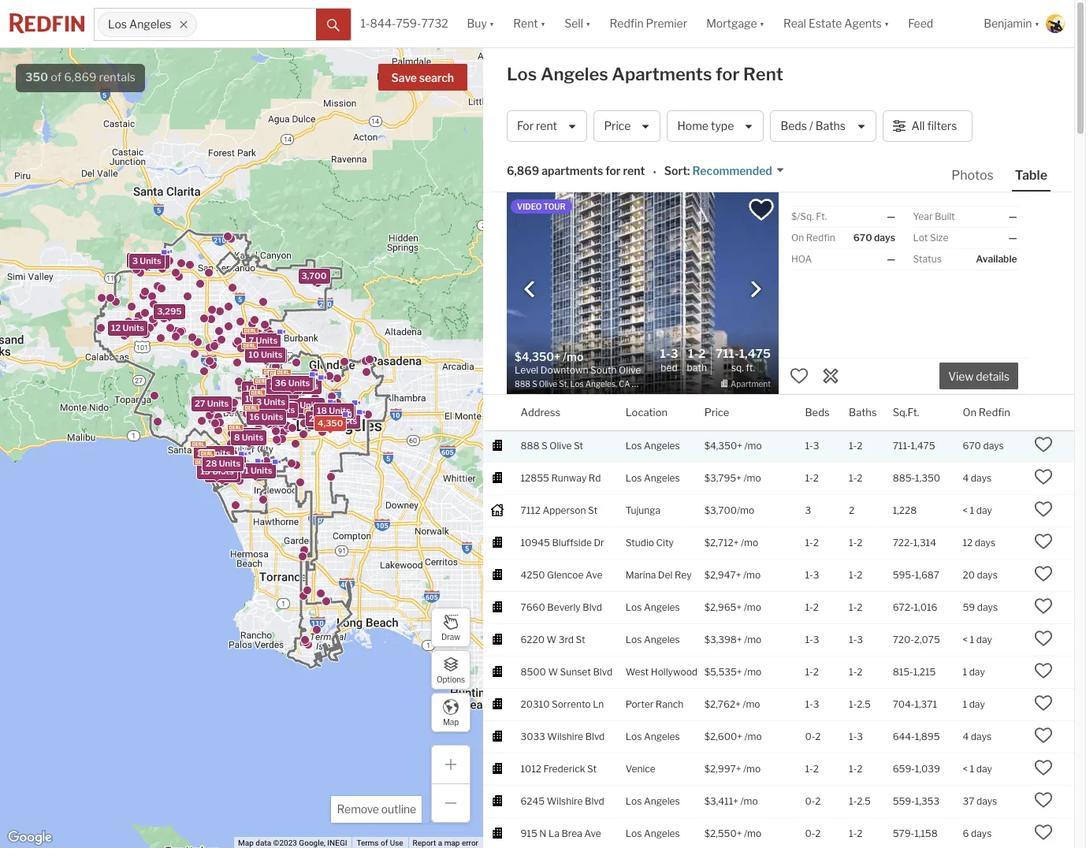 Task type: vqa. For each thing, say whether or not it's contained in the screenshot.
"Repayable" at bottom right
no



Task type: describe. For each thing, give the bounding box(es) containing it.
hollywood
[[651, 666, 698, 678]]

— for size
[[1009, 232, 1017, 244]]

$2,550+
[[705, 827, 742, 839]]

595-
[[893, 569, 915, 581]]

2.5 for 704-1,371
[[857, 698, 871, 710]]

$4,350+ /mo
[[705, 440, 762, 451]]

day right 1,371
[[969, 698, 985, 710]]

brea
[[562, 827, 582, 839]]

0 horizontal spatial 9 units
[[207, 469, 237, 480]]

built
[[935, 210, 955, 222]]

los angeles for 6245 wilshire blvd
[[626, 795, 680, 807]]

filters
[[927, 119, 957, 133]]

$2,947+
[[705, 569, 741, 581]]

los down rent ▾ dropdown button
[[507, 64, 537, 84]]

2.5 for 559-1,353
[[857, 795, 871, 807]]

12 for 12 units
[[111, 322, 120, 333]]

rent inside button
[[536, 119, 557, 133]]

$2,762+
[[705, 698, 741, 710]]

41 units
[[238, 465, 272, 476]]

ft. inside 711-1,475 sq. ft.
[[746, 362, 755, 374]]

favorite this home image for 644-1,895
[[1035, 726, 1054, 745]]

12 units
[[111, 322, 144, 333]]

inegi
[[327, 839, 347, 848]]

st right 3rd
[[576, 634, 585, 645]]

favorite this home image for 1,228
[[1035, 500, 1054, 518]]

options
[[437, 674, 465, 684]]

los angeles for 12855 runway rd
[[626, 472, 680, 484]]

885-
[[893, 472, 915, 484]]

0 vertical spatial 16 units
[[132, 255, 166, 266]]

/mo for $2,965+ /mo
[[744, 601, 761, 613]]

benjamin ▾
[[984, 17, 1040, 30]]

favorite this home image for 704-1,371
[[1035, 693, 1054, 712]]

0 horizontal spatial price button
[[594, 110, 661, 142]]

1 horizontal spatial 7
[[299, 404, 304, 416]]

porter ranch
[[626, 698, 684, 710]]

days left lot
[[874, 232, 896, 244]]

/mo right $5,535+
[[744, 666, 762, 678]]

olive
[[550, 440, 572, 451]]

672-1,016
[[893, 601, 938, 613]]

1 vertical spatial 16 units
[[260, 400, 294, 411]]

los angeles for 915 n la brea ave
[[626, 827, 680, 839]]

$2,762+ /mo
[[705, 698, 760, 710]]

for inside 6,869 apartments for rent •
[[606, 164, 621, 178]]

angeles for 3033 wilshire blvd
[[644, 731, 680, 742]]

size
[[930, 232, 949, 244]]

outline
[[381, 803, 416, 816]]

2 vertical spatial 16 units
[[249, 411, 283, 422]]

for rent
[[517, 119, 557, 133]]

remove los angeles image
[[179, 20, 188, 29]]

los for 6220 w 3rd st
[[626, 634, 642, 645]]

3,295
[[157, 305, 181, 316]]

1 horizontal spatial baths
[[849, 406, 877, 418]]

days for 559-1,353
[[977, 795, 997, 807]]

1 horizontal spatial 27 units
[[310, 416, 345, 427]]

next button image
[[748, 281, 764, 297]]

1 vertical spatial 25
[[220, 464, 231, 475]]

59 days
[[963, 601, 998, 613]]

0 vertical spatial 7 units
[[248, 334, 277, 345]]

0 horizontal spatial 8
[[234, 431, 240, 442]]

sq.ft.
[[893, 406, 920, 418]]

$3,700 /mo
[[705, 504, 755, 516]]

1 horizontal spatial 25 units
[[260, 385, 295, 396]]

apperson
[[543, 504, 586, 516]]

1,158
[[915, 827, 938, 839]]

previous button image
[[522, 281, 538, 297]]

7112
[[521, 504, 541, 516]]

/mo for $2,712+ /mo
[[741, 537, 759, 548]]

711- for 711-1,475 sq. ft.
[[716, 347, 739, 361]]

1 horizontal spatial on redfin
[[963, 406, 1011, 418]]

/mo for $2,997+ /mo
[[743, 763, 761, 775]]

21
[[318, 405, 328, 416]]

1 vertical spatial 16
[[260, 400, 270, 411]]

$2,600+ /mo
[[705, 731, 762, 742]]

2,500
[[323, 414, 349, 425]]

4 for 3033 wilshire blvd
[[963, 731, 969, 742]]

year
[[913, 210, 933, 222]]

beds button
[[805, 395, 830, 430]]

angeles down sell ▾ button
[[541, 64, 608, 84]]

< for 1,228
[[963, 504, 968, 516]]

722-1,314
[[893, 537, 937, 548]]

2 inside 1-2 bath
[[699, 347, 706, 361]]

los angeles for 6220 w 3rd st
[[626, 634, 680, 645]]

video
[[517, 202, 542, 211]]

37
[[963, 795, 975, 807]]

photo of 888 s olive st, los angeles, ca 90014 image
[[507, 192, 779, 394]]

< 1 day for 720-2,075
[[963, 634, 992, 645]]

details
[[976, 370, 1010, 383]]

/mo for $2,762+ /mo
[[743, 698, 760, 710]]

32 units
[[275, 378, 309, 389]]

submit search image
[[327, 19, 339, 31]]

20 days
[[963, 569, 998, 581]]

mortgage ▾ button
[[697, 0, 774, 47]]

studio
[[626, 537, 654, 548]]

$2,965+
[[705, 601, 742, 613]]

1- inside 1-3 bed
[[660, 347, 671, 361]]

888
[[521, 440, 540, 451]]

/mo for $3,398+ /mo
[[744, 634, 762, 645]]

1 right 1,371
[[963, 698, 967, 710]]

angeles for 888 s olive st
[[644, 440, 680, 451]]

real estate agents ▾ link
[[784, 0, 889, 47]]

bath
[[687, 362, 707, 374]]

1,371
[[915, 698, 937, 710]]

1 horizontal spatial ft.
[[816, 210, 827, 222]]

buy
[[467, 17, 487, 30]]

37 days
[[963, 795, 997, 807]]

1-2 bath
[[687, 347, 707, 374]]

1-844-759-7732
[[361, 17, 448, 30]]

0-2 for 1-2
[[805, 827, 821, 839]]

1 vertical spatial 670 days
[[963, 440, 1004, 451]]

address
[[521, 406, 561, 418]]

days for 579-1,158
[[971, 827, 992, 839]]

1 horizontal spatial redfin
[[806, 232, 835, 244]]

lot
[[913, 232, 928, 244]]

los for 7660 beverly blvd
[[626, 601, 642, 613]]

beds / baths button
[[771, 110, 876, 142]]

12 for 12 days
[[963, 537, 973, 548]]

20
[[963, 569, 975, 581]]

wilshire for 3033
[[547, 731, 583, 742]]

0 vertical spatial 9
[[266, 387, 272, 398]]

home
[[678, 119, 709, 133]]

1 horizontal spatial 9 units
[[266, 387, 295, 398]]

angeles for 6245 wilshire blvd
[[644, 795, 680, 807]]

marina
[[626, 569, 656, 581]]

844-
[[370, 17, 396, 30]]

0 horizontal spatial 25 units
[[220, 464, 255, 475]]

1-3 for $2,947+ /mo
[[805, 569, 819, 581]]

sq.ft. button
[[893, 395, 920, 430]]

/mo for $4,350+ /mo
[[745, 440, 762, 451]]

terms of use link
[[357, 839, 403, 848]]

— for ft.
[[887, 210, 896, 222]]

day for 720-2,075
[[977, 634, 992, 645]]

favorite this home image for 711-1,475
[[1035, 435, 1054, 454]]

0 vertical spatial 27
[[194, 398, 205, 409]]

table button
[[1012, 167, 1051, 192]]

2 vertical spatial 16
[[249, 411, 259, 422]]

12855
[[521, 472, 549, 484]]

$4,350+
[[705, 440, 743, 451]]

favorite button image
[[748, 196, 775, 223]]

$3,795+
[[705, 472, 742, 484]]

32
[[275, 378, 286, 389]]

0 vertical spatial 8
[[292, 399, 298, 410]]

1 for 659-1,039
[[970, 763, 975, 775]]

815-
[[893, 666, 913, 678]]

video tour
[[517, 202, 566, 211]]

favorite this home image for 659-1,039
[[1035, 758, 1054, 777]]

draw button
[[431, 608, 471, 647]]

map for map
[[443, 717, 459, 726]]

apartments
[[612, 64, 712, 84]]

photos
[[952, 168, 994, 183]]

days for 722-1,314
[[975, 537, 996, 548]]

los up "rentals"
[[108, 18, 127, 31]]

blvd for 7660 beverly blvd
[[583, 601, 602, 613]]

1 vertical spatial ave
[[584, 827, 601, 839]]

/mo for $2,947+ /mo
[[743, 569, 761, 581]]

1 horizontal spatial 8 units
[[292, 399, 321, 410]]

1 horizontal spatial rent
[[744, 64, 784, 84]]

remove outline
[[337, 803, 416, 816]]

day right 1,215 on the right of the page
[[969, 666, 985, 678]]

bed
[[661, 362, 678, 374]]

< 1 day for 1,228
[[963, 504, 992, 516]]

< for 659-1,039
[[963, 763, 968, 775]]

0 horizontal spatial on
[[792, 232, 804, 244]]

711- for 711-1,475
[[893, 440, 911, 451]]

21 units
[[318, 405, 352, 416]]

0 vertical spatial redfin
[[610, 17, 644, 30]]

blvd right sunset
[[593, 666, 613, 678]]

tujunga
[[626, 504, 661, 516]]

days for 885-1,350
[[971, 472, 992, 484]]

save search
[[391, 71, 454, 84]]

blvd for 3033 wilshire blvd
[[585, 731, 605, 742]]

use
[[390, 839, 403, 848]]

days for 672-1,016
[[977, 601, 998, 613]]

0 horizontal spatial 9
[[207, 469, 213, 480]]

st right frederick
[[587, 763, 597, 775]]

2 vertical spatial 3 units
[[256, 396, 285, 407]]

1 day for 815-1,215
[[963, 666, 985, 678]]

on inside button
[[963, 406, 977, 418]]

premier
[[646, 17, 688, 30]]

apartments
[[542, 164, 603, 178]]

1-3 for $2,762+ /mo
[[805, 698, 819, 710]]

659-1,039
[[893, 763, 940, 775]]

▾ for mortgage ▾
[[760, 17, 765, 30]]

rent ▾ button
[[504, 0, 555, 47]]

rent inside 6,869 apartments for rent •
[[623, 164, 645, 178]]

— for built
[[1009, 210, 1017, 222]]

view details button
[[940, 363, 1019, 390]]

data
[[256, 839, 271, 848]]

angeles for 12855 runway rd
[[644, 472, 680, 484]]

0-2 for 1-2.5
[[805, 795, 821, 807]]

/mo for $3,411+ /mo
[[741, 795, 758, 807]]

< 1 day for 659-1,039
[[963, 763, 992, 775]]

3 inside 1-3 bed
[[671, 347, 678, 361]]

1 vertical spatial 3 units
[[269, 381, 298, 392]]

options button
[[431, 650, 471, 690]]

w for 6220
[[547, 634, 557, 645]]

rent inside rent ▾ dropdown button
[[513, 17, 538, 30]]

0 vertical spatial 16
[[132, 255, 142, 266]]

view details
[[948, 370, 1010, 383]]

3,700
[[301, 270, 326, 281]]

6,869 inside 6,869 apartments for rent •
[[507, 164, 539, 178]]

1 for 1,228
[[970, 504, 975, 516]]

1 vertical spatial 7 units
[[299, 404, 328, 416]]

del
[[658, 569, 673, 581]]

favorite button checkbox
[[748, 196, 775, 223]]

1 horizontal spatial 5 units
[[328, 415, 357, 426]]

759-
[[396, 17, 421, 30]]



Task type: locate. For each thing, give the bounding box(es) containing it.
los for 888 s olive st
[[626, 440, 642, 451]]

1 vertical spatial < 1 day
[[963, 634, 992, 645]]

1 horizontal spatial 12
[[963, 537, 973, 548]]

151
[[280, 381, 294, 392]]

< for 720-2,075
[[963, 634, 968, 645]]

0 horizontal spatial 7 units
[[248, 334, 277, 345]]

65 units
[[269, 376, 304, 387]]

google image
[[4, 828, 56, 848]]

1-3 for $4,350+ /mo
[[805, 440, 819, 451]]

2.5
[[857, 698, 871, 710], [857, 795, 871, 807]]

1 horizontal spatial 6
[[963, 827, 969, 839]]

1 vertical spatial 4 days
[[963, 731, 992, 742]]

1 vertical spatial 0-2
[[805, 795, 821, 807]]

▾ for buy ▾
[[489, 17, 495, 30]]

644-
[[893, 731, 915, 742]]

0- for 1-3
[[805, 731, 815, 742]]

13 units
[[258, 403, 292, 414], [313, 408, 347, 419], [205, 457, 239, 468], [200, 466, 234, 477]]

16 up the 2,795
[[249, 411, 259, 422]]

los angeles for 3033 wilshire blvd
[[626, 731, 680, 742]]

beds / baths
[[781, 119, 846, 133]]

favorite this home image
[[790, 366, 809, 385], [1035, 467, 1054, 486], [1035, 693, 1054, 712], [1035, 726, 1054, 745], [1035, 758, 1054, 777], [1035, 823, 1054, 842]]

12 inside map region
[[111, 322, 120, 333]]

888 s olive st
[[521, 440, 583, 451]]

1 horizontal spatial price
[[705, 406, 730, 418]]

19 units
[[250, 349, 283, 360]]

▾ left user photo
[[1035, 17, 1040, 30]]

9 down 28
[[207, 469, 213, 480]]

rent right buy ▾
[[513, 17, 538, 30]]

2 4 days from the top
[[963, 731, 992, 742]]

day for 1,228
[[977, 504, 992, 516]]

0 vertical spatial 1,475
[[739, 347, 771, 361]]

of for 350
[[51, 70, 62, 84]]

1 vertical spatial 27 units
[[310, 416, 345, 427]]

report a map error link
[[413, 839, 479, 848]]

1 down the 59 at right bottom
[[970, 634, 975, 645]]

map region
[[0, 0, 608, 848]]

2 vertical spatial 0-
[[805, 827, 815, 839]]

available
[[976, 253, 1017, 265]]

0 horizontal spatial 27 units
[[194, 398, 229, 409]]

on redfin down details
[[963, 406, 1011, 418]]

1 vertical spatial on redfin
[[963, 406, 1011, 418]]

▾ for benjamin ▾
[[1035, 17, 1040, 30]]

price up 6,869 apartments for rent •
[[604, 119, 631, 133]]

1 horizontal spatial 25
[[260, 385, 271, 396]]

angeles left remove los angeles icon
[[129, 18, 171, 31]]

2 < 1 day from the top
[[963, 634, 992, 645]]

3 < from the top
[[963, 763, 968, 775]]

0- for 1-2.5
[[805, 795, 815, 807]]

redfin down $/sq. ft.
[[806, 232, 835, 244]]

0 vertical spatial rent
[[536, 119, 557, 133]]

— left status
[[887, 253, 896, 265]]

4 days right 1,350 at the right bottom of page
[[963, 472, 992, 484]]

1 ▾ from the left
[[489, 17, 495, 30]]

/mo right $2,965+
[[744, 601, 761, 613]]

1,475
[[739, 347, 771, 361], [911, 440, 935, 451]]

4 inside map region
[[282, 376, 288, 387]]

711-1,475 sq. ft.
[[716, 347, 771, 374]]

1 vertical spatial 1,475
[[911, 440, 935, 451]]

0 vertical spatial price button
[[594, 110, 661, 142]]

22
[[308, 413, 319, 424]]

9 units down 28 units
[[207, 469, 237, 480]]

579-1,158
[[893, 827, 938, 839]]

0 vertical spatial 0-
[[805, 731, 815, 742]]

rent left •
[[623, 164, 645, 178]]

w left 3rd
[[547, 634, 557, 645]]

los down "porter"
[[626, 731, 642, 742]]

w right 8500
[[548, 666, 558, 678]]

days right 1,350 at the right bottom of page
[[971, 472, 992, 484]]

baths right /
[[816, 119, 846, 133]]

▾ right sell
[[586, 17, 591, 30]]

0 horizontal spatial rent
[[536, 119, 557, 133]]

day for 659-1,039
[[977, 763, 992, 775]]

/mo for $2,550+ /mo
[[744, 827, 762, 839]]

day up 37 days
[[977, 763, 992, 775]]

< 1 day down 59 days
[[963, 634, 992, 645]]

0 vertical spatial 1-2.5
[[849, 698, 871, 710]]

670 down on redfin button
[[963, 440, 981, 451]]

year built
[[913, 210, 955, 222]]

1 horizontal spatial 27
[[310, 416, 321, 427]]

day up 12 days
[[977, 504, 992, 516]]

favorite this home image for 595-1,687
[[1035, 564, 1054, 583]]

1,475 up 1,350 at the right bottom of page
[[911, 440, 935, 451]]

1 vertical spatial 1 day
[[963, 698, 985, 710]]

0 vertical spatial of
[[51, 70, 62, 84]]

0 vertical spatial on redfin
[[792, 232, 835, 244]]

1 horizontal spatial 5
[[328, 415, 333, 426]]

1 < 1 day from the top
[[963, 504, 992, 516]]

days right 37 on the bottom right
[[977, 795, 997, 807]]

on redfin down $/sq. ft.
[[792, 232, 835, 244]]

los down marina
[[626, 601, 642, 613]]

ft. right sq.
[[746, 362, 755, 374]]

0 vertical spatial 3 units
[[132, 255, 161, 266]]

2 1-2.5 from the top
[[849, 795, 871, 807]]

0 vertical spatial <
[[963, 504, 968, 516]]

0 vertical spatial wilshire
[[547, 731, 583, 742]]

all filters button
[[883, 110, 973, 142]]

670 days down on redfin button
[[963, 440, 1004, 451]]

home type button
[[667, 110, 764, 142]]

12855 runway rd
[[521, 472, 601, 484]]

baths inside beds / baths button
[[816, 119, 846, 133]]

1 favorite this home image from the top
[[1035, 435, 1054, 454]]

favorite this home image for 559-1,353
[[1035, 790, 1054, 809]]

6 for 6 days
[[963, 827, 969, 839]]

st right apperson in the bottom of the page
[[588, 504, 598, 516]]

1 4 days from the top
[[963, 472, 992, 484]]

redfin premier
[[610, 17, 688, 30]]

map button
[[431, 693, 471, 732]]

favorite this home image for 579-1,158
[[1035, 823, 1054, 842]]

/mo right $2,600+
[[745, 731, 762, 742]]

59
[[963, 601, 975, 613]]

1 1-2.5 from the top
[[849, 698, 871, 710]]

0 horizontal spatial 5
[[265, 404, 271, 415]]

0- for 1-2
[[805, 827, 815, 839]]

▾ inside buy ▾ dropdown button
[[489, 17, 495, 30]]

7660 beverly blvd
[[521, 601, 602, 613]]

▾ right agents
[[884, 17, 889, 30]]

1 horizontal spatial 670
[[963, 440, 981, 451]]

▾ inside rent ▾ dropdown button
[[541, 17, 546, 30]]

0 vertical spatial 27 units
[[194, 398, 229, 409]]

angeles for 7660 beverly blvd
[[644, 601, 680, 613]]

1-3 bed
[[660, 347, 678, 374]]

$3,411+
[[705, 795, 739, 807]]

1 2.5 from the top
[[857, 698, 871, 710]]

28
[[205, 458, 217, 469]]

price button up $4,350+
[[705, 395, 730, 430]]

1 vertical spatial map
[[238, 839, 254, 848]]

6 favorite this home image from the top
[[1035, 629, 1054, 648]]

—
[[887, 210, 896, 222], [1009, 210, 1017, 222], [1009, 232, 1017, 244], [887, 253, 896, 265]]

6,869 up video
[[507, 164, 539, 178]]

st right olive
[[574, 440, 583, 451]]

1 0- from the top
[[805, 731, 815, 742]]

<
[[963, 504, 968, 516], [963, 634, 968, 645], [963, 763, 968, 775]]

711- up sq.
[[716, 347, 739, 361]]

1 vertical spatial price
[[705, 406, 730, 418]]

days right 1,895
[[971, 731, 992, 742]]

price button up •
[[594, 110, 661, 142]]

▾ for rent ▾
[[541, 17, 546, 30]]

10 units
[[248, 349, 282, 360], [278, 375, 312, 386], [245, 382, 279, 394], [245, 393, 279, 404], [209, 456, 243, 467]]

1-3 for $3,398+ /mo
[[805, 634, 819, 645]]

los angeles
[[108, 18, 171, 31], [626, 440, 680, 451], [626, 472, 680, 484], [626, 601, 680, 613], [626, 634, 680, 645], [626, 731, 680, 742], [626, 795, 680, 807], [626, 827, 680, 839]]

1 vertical spatial of
[[381, 839, 388, 848]]

0 vertical spatial 12
[[111, 322, 120, 333]]

0 vertical spatial 1 day
[[963, 666, 985, 678]]

angeles down marina del rey
[[644, 601, 680, 613]]

on redfin
[[792, 232, 835, 244], [963, 406, 1011, 418]]

1 vertical spatial 670
[[963, 440, 981, 451]]

heading
[[515, 349, 643, 390]]

sell ▾ button
[[555, 0, 600, 47]]

sell
[[565, 17, 583, 30]]

1 vertical spatial 7
[[299, 404, 304, 416]]

beds for beds
[[805, 406, 830, 418]]

2 0-2 from the top
[[805, 795, 821, 807]]

0 horizontal spatial 25
[[220, 464, 231, 475]]

1 vertical spatial <
[[963, 634, 968, 645]]

1 up 37 on the bottom right
[[970, 763, 975, 775]]

0 horizontal spatial for
[[606, 164, 621, 178]]

579-
[[893, 827, 915, 839]]

days
[[874, 232, 896, 244], [983, 440, 1004, 451], [971, 472, 992, 484], [975, 537, 996, 548], [977, 569, 998, 581], [977, 601, 998, 613], [971, 731, 992, 742], [977, 795, 997, 807], [971, 827, 992, 839]]

1 vertical spatial 1-2.5
[[849, 795, 871, 807]]

1,475 for 711-1,475 sq. ft.
[[739, 347, 771, 361]]

0 vertical spatial on
[[792, 232, 804, 244]]

10
[[248, 349, 259, 360], [278, 375, 288, 386], [245, 382, 255, 394], [245, 393, 255, 404], [209, 456, 219, 467]]

6220
[[521, 634, 545, 645]]

of for terms
[[381, 839, 388, 848]]

x-out this home image
[[821, 366, 840, 385]]

4250
[[521, 569, 545, 581]]

view details link
[[940, 361, 1019, 390]]

1 < from the top
[[963, 504, 968, 516]]

2 2.5 from the top
[[857, 795, 871, 807]]

0-2 for 1-3
[[805, 731, 821, 742]]

on
[[792, 232, 804, 244], [963, 406, 977, 418]]

/mo right $2,947+ at the right bottom
[[743, 569, 761, 581]]

1 horizontal spatial 8
[[292, 399, 298, 410]]

angeles for 915 n la brea ave
[[644, 827, 680, 839]]

1- inside 1-2 bath
[[688, 347, 699, 361]]

None search field
[[197, 9, 316, 40]]

6 inside map region
[[259, 395, 265, 406]]

10945
[[521, 537, 550, 548]]

tour
[[544, 202, 566, 211]]

8500
[[521, 666, 546, 678]]

remove outline button
[[331, 796, 422, 823]]

6 ▾ from the left
[[1035, 17, 1040, 30]]

8 units up 22 at the top left of page
[[292, 399, 321, 410]]

blvd down frederick
[[585, 795, 604, 807]]

beds down x-out this home icon
[[805, 406, 830, 418]]

angeles for 6220 w 3rd st
[[644, 634, 680, 645]]

1 horizontal spatial rent
[[623, 164, 645, 178]]

1,215
[[913, 666, 936, 678]]

1 vertical spatial ft.
[[746, 362, 755, 374]]

favorite this home image for 885-1,350
[[1035, 467, 1054, 486]]

1 vertical spatial 12
[[963, 537, 973, 548]]

los down "location" button
[[626, 440, 642, 451]]

baths button
[[849, 395, 877, 430]]

670 left lot
[[854, 232, 872, 244]]

▾ inside sell ▾ dropdown button
[[586, 17, 591, 30]]

angeles up hollywood
[[644, 634, 680, 645]]

/mo right $3,398+
[[744, 634, 762, 645]]

▾ inside real estate agents ▾ link
[[884, 17, 889, 30]]

/mo for $3,795+ /mo
[[744, 472, 761, 484]]

los for 6245 wilshire blvd
[[626, 795, 642, 807]]

wilshire up frederick
[[547, 731, 583, 742]]

1,475 for 711-1,475
[[911, 440, 935, 451]]

0 vertical spatial for
[[716, 64, 740, 84]]

angeles down "location" button
[[644, 440, 680, 451]]

1 vertical spatial 711-
[[893, 440, 911, 451]]

— up available
[[1009, 232, 1017, 244]]

1 vertical spatial 6
[[963, 827, 969, 839]]

$2,947+ /mo
[[705, 569, 761, 581]]

0 vertical spatial rent
[[513, 17, 538, 30]]

1 for 720-2,075
[[970, 634, 975, 645]]

711- inside 711-1,475 sq. ft.
[[716, 347, 739, 361]]

1 vertical spatial 6,869
[[507, 164, 539, 178]]

0-2
[[805, 731, 821, 742], [805, 795, 821, 807], [805, 827, 821, 839]]

sell ▾
[[565, 17, 591, 30]]

4 days for 644-1,895
[[963, 731, 992, 742]]

0 vertical spatial 6,869
[[64, 70, 97, 84]]

$/sq. ft.
[[792, 210, 827, 222]]

7 left 22 at the top left of page
[[299, 404, 304, 416]]

0 vertical spatial 4
[[282, 376, 288, 387]]

1 up 12 days
[[970, 504, 975, 516]]

1-2.5 left 559- at bottom
[[849, 795, 871, 807]]

3 favorite this home image from the top
[[1035, 532, 1054, 551]]

map
[[444, 839, 460, 848]]

1 vertical spatial 0-
[[805, 795, 815, 807]]

711-1,475
[[893, 440, 935, 451]]

670 days
[[854, 232, 896, 244], [963, 440, 1004, 451]]

day
[[977, 504, 992, 516], [977, 634, 992, 645], [969, 666, 985, 678], [969, 698, 985, 710], [977, 763, 992, 775]]

13
[[258, 403, 268, 414], [313, 408, 323, 419], [205, 457, 215, 468], [200, 466, 210, 477]]

all filters
[[912, 119, 957, 133]]

days up 20 days
[[975, 537, 996, 548]]

2 0- from the top
[[805, 795, 815, 807]]

of right 350
[[51, 70, 62, 84]]

0 vertical spatial w
[[547, 634, 557, 645]]

1 vertical spatial price button
[[705, 395, 730, 430]]

0-
[[805, 731, 815, 742], [805, 795, 815, 807], [805, 827, 815, 839]]

3 0- from the top
[[805, 827, 815, 839]]

25 units
[[260, 385, 295, 396], [220, 464, 255, 475]]

0 horizontal spatial 670
[[854, 232, 872, 244]]

6 for 6 units
[[259, 395, 265, 406]]

los for 3033 wilshire blvd
[[626, 731, 642, 742]]

/mo down $3,795+ /mo
[[737, 504, 755, 516]]

0 vertical spatial baths
[[816, 119, 846, 133]]

0 vertical spatial 670
[[854, 232, 872, 244]]

/mo right $2,712+
[[741, 537, 759, 548]]

2 horizontal spatial redfin
[[979, 406, 1011, 418]]

los for 12855 runway rd
[[626, 472, 642, 484]]

favorite this home image for 722-1,314
[[1035, 532, 1054, 551]]

days for 644-1,895
[[971, 731, 992, 742]]

los angeles for 888 s olive st
[[626, 440, 680, 451]]

< 1 day up 12 days
[[963, 504, 992, 516]]

blvd right the beverly
[[583, 601, 602, 613]]

agents
[[845, 17, 882, 30]]

day down 59 days
[[977, 634, 992, 645]]

2 favorite this home image from the top
[[1035, 500, 1054, 518]]

7660
[[521, 601, 545, 613]]

beds for beds / baths
[[781, 119, 807, 133]]

1 vertical spatial 4
[[963, 472, 969, 484]]

4 ▾ from the left
[[760, 17, 765, 30]]

1 horizontal spatial 711-
[[893, 440, 911, 451]]

4 for 12855 runway rd
[[963, 472, 969, 484]]

1 vertical spatial 8 units
[[234, 431, 263, 442]]

for
[[716, 64, 740, 84], [606, 164, 621, 178]]

/mo for $2,600+ /mo
[[745, 731, 762, 742]]

▾ inside mortgage ▾ dropdown button
[[760, 17, 765, 30]]

8 up 28 units
[[234, 431, 240, 442]]

▾
[[489, 17, 495, 30], [541, 17, 546, 30], [586, 17, 591, 30], [760, 17, 765, 30], [884, 17, 889, 30], [1035, 17, 1040, 30]]

ave right glencoe
[[586, 569, 603, 581]]

w
[[547, 634, 557, 645], [548, 666, 558, 678]]

angeles down the venice
[[644, 795, 680, 807]]

w for 8500
[[548, 666, 558, 678]]

runway
[[551, 472, 587, 484]]

1012 frederick st
[[521, 763, 597, 775]]

los for 915 n la brea ave
[[626, 827, 642, 839]]

4 favorite this home image from the top
[[1035, 564, 1054, 583]]

angeles left $2,550+
[[644, 827, 680, 839]]

1 vertical spatial 27
[[310, 416, 321, 427]]

blvd down the ln
[[585, 731, 605, 742]]

2.5 left 559- at bottom
[[857, 795, 871, 807]]

/mo right $3,411+
[[741, 795, 758, 807]]

type
[[711, 119, 734, 133]]

days down 37 days
[[971, 827, 992, 839]]

1,475 up sq.
[[739, 347, 771, 361]]

1 1 day from the top
[[963, 666, 985, 678]]

1 day for 704-1,371
[[963, 698, 985, 710]]

favorite this home image for 720-2,075
[[1035, 629, 1054, 648]]

of
[[51, 70, 62, 84], [381, 839, 388, 848]]

1 vertical spatial wilshire
[[547, 795, 583, 807]]

8 down 151 units
[[292, 399, 298, 410]]

3 0-2 from the top
[[805, 827, 821, 839]]

redfin left the premier
[[610, 17, 644, 30]]

sunset
[[560, 666, 591, 678]]

2.5 left 704-
[[857, 698, 871, 710]]

for down mortgage
[[716, 64, 740, 84]]

3 < 1 day from the top
[[963, 763, 992, 775]]

8 favorite this home image from the top
[[1035, 790, 1054, 809]]

0 vertical spatial 7
[[248, 334, 254, 345]]

1,895
[[915, 731, 940, 742]]

< 1 day up 37 days
[[963, 763, 992, 775]]

5 favorite this home image from the top
[[1035, 596, 1054, 615]]

1 vertical spatial 8
[[234, 431, 240, 442]]

/mo right $4,350+
[[745, 440, 762, 451]]

1,475 inside 711-1,475 sq. ft.
[[739, 347, 771, 361]]

8 units down 11
[[234, 431, 263, 442]]

0 horizontal spatial 5 units
[[265, 404, 295, 415]]

8 units
[[292, 399, 321, 410], [234, 431, 263, 442]]

7 favorite this home image from the top
[[1035, 661, 1054, 680]]

5 ▾ from the left
[[884, 17, 889, 30]]

sort :
[[664, 164, 690, 178]]

8
[[292, 399, 298, 410], [234, 431, 240, 442]]

wilshire for 6245
[[547, 795, 583, 807]]

1 vertical spatial baths
[[849, 406, 877, 418]]

1-2.5 for 704-
[[849, 698, 871, 710]]

0 horizontal spatial 12
[[111, 322, 120, 333]]

1 horizontal spatial 7 units
[[299, 404, 328, 416]]

st
[[574, 440, 583, 451], [588, 504, 598, 516], [576, 634, 585, 645], [587, 763, 597, 775]]

1 vertical spatial 9 units
[[207, 469, 237, 480]]

favorite this home image
[[1035, 435, 1054, 454], [1035, 500, 1054, 518], [1035, 532, 1054, 551], [1035, 564, 1054, 583], [1035, 596, 1054, 615], [1035, 629, 1054, 648], [1035, 661, 1054, 680], [1035, 790, 1054, 809]]

days for 711-1,475
[[983, 440, 1004, 451]]

blvd for 6245 wilshire blvd
[[585, 795, 604, 807]]

status
[[913, 253, 942, 265]]

los angeles for 7660 beverly blvd
[[626, 601, 680, 613]]

▾ right mortgage
[[760, 17, 765, 30]]

map inside button
[[443, 717, 459, 726]]

36
[[275, 377, 286, 388]]

©2023
[[273, 839, 297, 848]]

0 vertical spatial ave
[[586, 569, 603, 581]]

los down the venice
[[626, 795, 642, 807]]

days down on redfin button
[[983, 440, 1004, 451]]

2 1 day from the top
[[963, 698, 985, 710]]

1,350
[[915, 472, 941, 484]]

rent down mortgage ▾ button
[[744, 64, 784, 84]]

2 < from the top
[[963, 634, 968, 645]]

12
[[111, 322, 120, 333], [963, 537, 973, 548]]

/mo right $2,997+
[[743, 763, 761, 775]]

0 vertical spatial 670 days
[[854, 232, 896, 244]]

buy ▾ button
[[467, 0, 495, 47]]

1,687
[[915, 569, 940, 581]]

3 ▾ from the left
[[586, 17, 591, 30]]

user photo image
[[1046, 14, 1065, 33]]

0 vertical spatial < 1 day
[[963, 504, 992, 516]]

7 units up 19 units
[[248, 334, 277, 345]]

los up tujunga
[[626, 472, 642, 484]]

0 horizontal spatial 7
[[248, 334, 254, 345]]

4 days for 885-1,350
[[963, 472, 992, 484]]

1-
[[361, 17, 370, 30], [660, 347, 671, 361], [688, 347, 699, 361], [805, 440, 813, 451], [849, 440, 857, 451], [805, 472, 813, 484], [849, 472, 857, 484], [805, 537, 813, 548], [849, 537, 857, 548], [805, 569, 813, 581], [849, 569, 857, 581], [805, 601, 813, 613], [849, 601, 857, 613], [805, 634, 813, 645], [849, 634, 857, 645], [805, 666, 813, 678], [849, 666, 857, 678], [805, 698, 813, 710], [849, 698, 857, 710], [849, 731, 857, 742], [805, 763, 813, 775], [849, 763, 857, 775], [849, 795, 857, 807], [849, 827, 857, 839]]

recommended
[[692, 164, 772, 178]]

favorite this home image for 672-1,016
[[1035, 596, 1054, 615]]

city
[[656, 537, 674, 548]]

0 horizontal spatial 8 units
[[234, 431, 263, 442]]

los right brea
[[626, 827, 642, 839]]

672-
[[893, 601, 914, 613]]

map for map data ©2023 google, inegi
[[238, 839, 254, 848]]

0 vertical spatial 9 units
[[266, 387, 295, 398]]

la
[[549, 827, 560, 839]]

1-2.5 for 559-
[[849, 795, 871, 807]]

0 horizontal spatial 670 days
[[854, 232, 896, 244]]

redfin down details
[[979, 406, 1011, 418]]

1 right 1,215 on the right of the page
[[963, 666, 967, 678]]

los up west
[[626, 634, 642, 645]]

2 vertical spatial 4
[[963, 731, 969, 742]]

1 vertical spatial redfin
[[806, 232, 835, 244]]

report
[[413, 839, 436, 848]]

1 0-2 from the top
[[805, 731, 821, 742]]

beds inside button
[[781, 119, 807, 133]]

favorite this home image for 815-1,215
[[1035, 661, 1054, 680]]

sort
[[664, 164, 687, 178]]

estate
[[809, 17, 842, 30]]

0 horizontal spatial 6,869
[[64, 70, 97, 84]]

1012
[[521, 763, 542, 775]]

0 horizontal spatial price
[[604, 119, 631, 133]]

n
[[539, 827, 547, 839]]

0 vertical spatial map
[[443, 717, 459, 726]]

sorrento
[[552, 698, 591, 710]]

view
[[948, 370, 974, 383]]

670 days left lot
[[854, 232, 896, 244]]

16 units down 151 on the left
[[260, 400, 294, 411]]

1 horizontal spatial of
[[381, 839, 388, 848]]

▾ for sell ▾
[[586, 17, 591, 30]]

0 horizontal spatial 711-
[[716, 347, 739, 361]]

0 horizontal spatial of
[[51, 70, 62, 84]]

2 ▾ from the left
[[541, 17, 546, 30]]

buy ▾ button
[[458, 0, 504, 47]]

for right the apartments
[[606, 164, 621, 178]]



